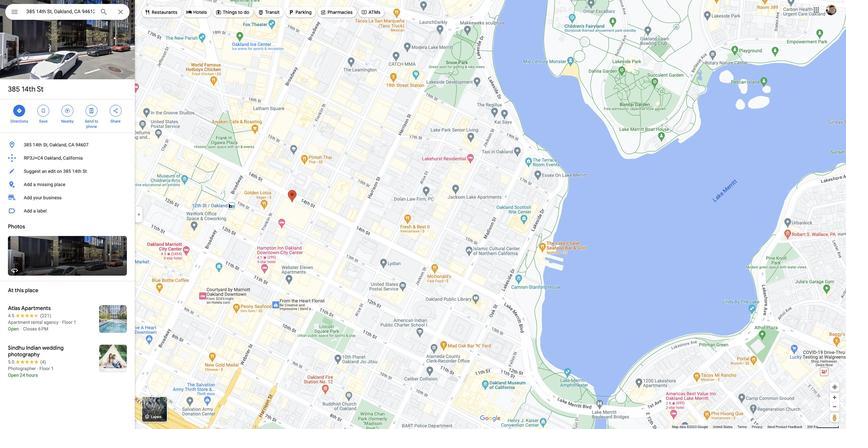 Task type: vqa. For each thing, say whether or not it's contained in the screenshot.
a associated with label
yes



Task type: locate. For each thing, give the bounding box(es) containing it.
2 vertical spatial add
[[24, 208, 32, 214]]

1 open from the top
[[8, 326, 19, 332]]

this
[[15, 287, 24, 294]]

(4)
[[40, 360, 46, 365]]

0 vertical spatial 1
[[74, 320, 76, 325]]

send product feedback
[[768, 425, 803, 429]]

200
[[808, 425, 813, 429]]


[[40, 107, 46, 114]]

send inside send to phone
[[85, 119, 94, 124]]

1 horizontal spatial 385
[[24, 142, 32, 148]]

open inside the photographer · floor 1 open 24 hours
[[8, 373, 19, 378]]

1 add from the top
[[24, 182, 32, 187]]

2 open from the top
[[8, 373, 19, 378]]

add inside add your business link
[[24, 195, 32, 200]]

oakland, inside button
[[44, 155, 62, 161]]

photographer
[[8, 366, 36, 371]]

add left your
[[24, 195, 32, 200]]

0 vertical spatial send
[[85, 119, 94, 124]]

1 horizontal spatial place
[[54, 182, 65, 187]]

0 horizontal spatial floor
[[39, 366, 50, 371]]

a
[[33, 182, 36, 187], [33, 208, 36, 214]]

1 horizontal spatial ·
[[60, 320, 61, 325]]

1 vertical spatial floor
[[39, 366, 50, 371]]

terms
[[738, 425, 748, 429]]

floor down (4)
[[39, 366, 50, 371]]

none field inside 385 14th st, oakland, ca 94612 field
[[26, 8, 95, 16]]

385 14th St, Oakland, CA 94612 field
[[5, 4, 130, 20]]

3 add from the top
[[24, 208, 32, 214]]

1 vertical spatial add
[[24, 195, 32, 200]]

0 vertical spatial ·
[[60, 320, 61, 325]]

1 vertical spatial a
[[33, 208, 36, 214]]

suggest an edit on 385 14th st
[[24, 169, 87, 174]]

385 right on
[[63, 169, 71, 174]]

1 vertical spatial ·
[[37, 366, 38, 371]]

0 horizontal spatial st
[[37, 85, 44, 94]]

open inside apartment rental agency · floor 1 open ⋅ closes 6 pm
[[8, 326, 19, 332]]

google maps element
[[0, 0, 847, 429]]

atms
[[369, 9, 381, 15]]

0 horizontal spatial to
[[95, 119, 98, 124]]

footer containing map data ©2023 google
[[673, 425, 808, 429]]

pharmacies
[[328, 9, 353, 15]]

1 vertical spatial send
[[768, 425, 776, 429]]

24
[[20, 373, 25, 378]]

· inside the photographer · floor 1 open 24 hours
[[37, 366, 38, 371]]

385 inside button
[[24, 142, 32, 148]]

send left product
[[768, 425, 776, 429]]

385 inside button
[[63, 169, 71, 174]]

add left label
[[24, 208, 32, 214]]

actions for 385 14th st region
[[0, 100, 135, 133]]

st down california
[[83, 169, 87, 174]]

ca
[[68, 142, 74, 148]]

photography
[[8, 352, 40, 358]]

footer
[[673, 425, 808, 429]]

to left do
[[238, 9, 243, 15]]

0 vertical spatial to
[[238, 9, 243, 15]]

rental
[[31, 320, 43, 325]]

1 vertical spatial oakland,
[[44, 155, 62, 161]]

385 up 
[[8, 85, 20, 94]]

edit
[[48, 169, 56, 174]]

share
[[111, 119, 121, 124]]

add inside add a label button
[[24, 208, 32, 214]]

14th inside button
[[72, 169, 81, 174]]

(221)
[[40, 313, 51, 319]]

0 horizontal spatial 385
[[8, 85, 20, 94]]

2 add from the top
[[24, 195, 32, 200]]

add for add a missing place
[[24, 182, 32, 187]]

1 vertical spatial to
[[95, 119, 98, 124]]

google account: ben chafik  
(ben.chafik@adept.ai) image
[[827, 5, 837, 15]]

4.5 stars 221 reviews image
[[8, 313, 51, 319]]

1 down wedding
[[51, 366, 54, 371]]

1 inside the photographer · floor 1 open 24 hours
[[51, 366, 54, 371]]

place down on
[[54, 182, 65, 187]]

0 horizontal spatial ·
[[37, 366, 38, 371]]

0 horizontal spatial send
[[85, 119, 94, 124]]

show street view coverage image
[[831, 413, 840, 423]]

1 a from the top
[[33, 182, 36, 187]]

st inside button
[[83, 169, 87, 174]]

⋅
[[20, 326, 22, 332]]

1 vertical spatial 14th
[[33, 142, 42, 148]]


[[145, 8, 151, 16]]

0 vertical spatial add
[[24, 182, 32, 187]]

0 vertical spatial oakland,
[[49, 142, 67, 148]]

14th left st,
[[33, 142, 42, 148]]

2 a from the top
[[33, 208, 36, 214]]

open left ⋅
[[8, 326, 19, 332]]

·
[[60, 320, 61, 325], [37, 366, 38, 371]]

14th up 
[[22, 85, 36, 94]]

385
[[8, 85, 20, 94], [24, 142, 32, 148], [63, 169, 71, 174]]

2 vertical spatial 14th
[[72, 169, 81, 174]]

send to phone
[[85, 119, 98, 129]]

place
[[54, 182, 65, 187], [25, 287, 38, 294]]

send inside 'button'
[[768, 425, 776, 429]]

a left label
[[33, 208, 36, 214]]

None field
[[26, 8, 95, 16]]

1 vertical spatial place
[[25, 287, 38, 294]]

oakland, right st,
[[49, 142, 67, 148]]

1 vertical spatial open
[[8, 373, 19, 378]]

on
[[57, 169, 62, 174]]

385 for 385 14th st
[[8, 85, 20, 94]]

1 horizontal spatial to
[[238, 9, 243, 15]]

add your business link
[[0, 191, 135, 204]]


[[288, 8, 294, 16]]


[[11, 7, 19, 17]]

closes
[[23, 326, 37, 332]]

data
[[680, 425, 687, 429]]

terms button
[[738, 425, 748, 429]]

open left 24 in the left bottom of the page
[[8, 373, 19, 378]]

directions
[[10, 119, 28, 124]]

0 vertical spatial 14th
[[22, 85, 36, 94]]

1 right agency
[[74, 320, 76, 325]]

add inside add a missing place button
[[24, 182, 32, 187]]

a for missing
[[33, 182, 36, 187]]

2 vertical spatial 385
[[63, 169, 71, 174]]

0 vertical spatial open
[[8, 326, 19, 332]]

united states
[[714, 425, 733, 429]]

385 up rp3j+c4
[[24, 142, 32, 148]]

floor inside the photographer · floor 1 open 24 hours
[[39, 366, 50, 371]]

©2023
[[687, 425, 697, 429]]

 pharmacies
[[321, 8, 353, 16]]

1 vertical spatial st
[[83, 169, 87, 174]]

1
[[74, 320, 76, 325], [51, 366, 54, 371]]

a left missing
[[33, 182, 36, 187]]

send for send product feedback
[[768, 425, 776, 429]]

label
[[37, 208, 47, 214]]

1 horizontal spatial send
[[768, 425, 776, 429]]

1 horizontal spatial st
[[83, 169, 87, 174]]


[[216, 8, 222, 16]]

oakland,
[[49, 142, 67, 148], [44, 155, 62, 161]]

place right this
[[25, 287, 38, 294]]

rp3j+c4
[[24, 155, 43, 161]]

0 vertical spatial floor
[[62, 320, 73, 325]]

14th down california
[[72, 169, 81, 174]]

floor inside apartment rental agency · floor 1 open ⋅ closes 6 pm
[[62, 320, 73, 325]]

floor
[[62, 320, 73, 325], [39, 366, 50, 371]]

385 for 385 14th st, oakland, ca 94607
[[24, 142, 32, 148]]

· right agency
[[60, 320, 61, 325]]

things
[[223, 9, 237, 15]]

add
[[24, 182, 32, 187], [24, 195, 32, 200], [24, 208, 32, 214]]

0 vertical spatial place
[[54, 182, 65, 187]]

 search field
[[5, 4, 130, 21]]

0 vertical spatial a
[[33, 182, 36, 187]]

apartment rental agency · floor 1 open ⋅ closes 6 pm
[[8, 320, 76, 332]]

14th inside button
[[33, 142, 42, 148]]

1 vertical spatial 385
[[24, 142, 32, 148]]

14th for st,
[[33, 142, 42, 148]]

united
[[714, 425, 723, 429]]

1 inside apartment rental agency · floor 1 open ⋅ closes 6 pm
[[74, 320, 76, 325]]

floor right agency
[[62, 320, 73, 325]]

to up phone
[[95, 119, 98, 124]]

st up 
[[37, 85, 44, 94]]

open
[[8, 326, 19, 332], [8, 373, 19, 378]]

send up phone
[[85, 119, 94, 124]]

1 horizontal spatial 1
[[74, 320, 76, 325]]

california
[[63, 155, 83, 161]]

wedding
[[42, 345, 64, 352]]

add down suggest
[[24, 182, 32, 187]]


[[16, 107, 22, 114]]

1 horizontal spatial floor
[[62, 320, 73, 325]]

send
[[85, 119, 94, 124], [768, 425, 776, 429]]

1 vertical spatial 1
[[51, 366, 54, 371]]

photos
[[8, 224, 25, 230]]

an
[[42, 169, 47, 174]]

0 vertical spatial 385
[[8, 85, 20, 94]]

0 horizontal spatial 1
[[51, 366, 54, 371]]

2 horizontal spatial 385
[[63, 169, 71, 174]]

oakland, up 'edit'
[[44, 155, 62, 161]]

send product feedback button
[[768, 425, 803, 429]]

· up hours
[[37, 366, 38, 371]]



Task type: describe. For each thing, give the bounding box(es) containing it.
add for add your business
[[24, 195, 32, 200]]

privacy button
[[752, 425, 763, 429]]

show your location image
[[833, 384, 839, 390]]

layers
[[151, 415, 162, 420]]

st,
[[43, 142, 48, 148]]

states
[[724, 425, 733, 429]]

200 ft
[[808, 425, 817, 429]]

restaurants
[[152, 9, 178, 15]]

suggest an edit on 385 14th st button
[[0, 165, 135, 178]]

sindhu
[[8, 345, 25, 352]]

to inside  things to do
[[238, 9, 243, 15]]

ft
[[814, 425, 817, 429]]

business
[[43, 195, 62, 200]]

sindhu indian wedding photography
[[8, 345, 64, 358]]

product
[[776, 425, 788, 429]]

map data ©2023 google
[[673, 425, 709, 429]]

feedback
[[789, 425, 803, 429]]


[[64, 107, 70, 114]]


[[258, 8, 264, 16]]

rp3j+c4 oakland, california
[[24, 155, 83, 161]]

385 14th st, oakland, ca 94607 button
[[0, 138, 135, 151]]

map
[[673, 425, 679, 429]]

385 14th st
[[8, 85, 44, 94]]

your
[[33, 195, 42, 200]]

hours
[[26, 373, 38, 378]]

 parking
[[288, 8, 312, 16]]

a for label
[[33, 208, 36, 214]]

at this place
[[8, 287, 38, 294]]

 transit
[[258, 8, 280, 16]]

 atms
[[362, 8, 381, 16]]

385 14th st, oakland, ca 94607
[[24, 142, 89, 148]]

200 ft button
[[808, 425, 840, 429]]

google
[[698, 425, 709, 429]]


[[321, 8, 326, 16]]

footer inside google maps 'element'
[[673, 425, 808, 429]]

4.5
[[8, 313, 14, 319]]

add a missing place
[[24, 182, 65, 187]]

collapse side panel image
[[135, 211, 143, 218]]

add your business
[[24, 195, 62, 200]]

transit
[[265, 9, 280, 15]]


[[186, 8, 192, 16]]

phone
[[86, 124, 97, 129]]

0 vertical spatial st
[[37, 85, 44, 94]]

zoom in image
[[833, 395, 838, 400]]

save
[[39, 119, 48, 124]]

united states button
[[714, 425, 733, 429]]

apartments
[[21, 305, 51, 312]]

nearby
[[61, 119, 74, 124]]

to inside send to phone
[[95, 119, 98, 124]]

add a label button
[[0, 204, 135, 218]]

14th for st
[[22, 85, 36, 94]]

do
[[244, 9, 249, 15]]

suggest
[[24, 169, 41, 174]]

· inside apartment rental agency · floor 1 open ⋅ closes 6 pm
[[60, 320, 61, 325]]

 button
[[5, 4, 24, 21]]

agency
[[44, 320, 59, 325]]

zoom out image
[[833, 405, 838, 410]]

6 pm
[[38, 326, 48, 332]]

send for send to phone
[[85, 119, 94, 124]]

rp3j+c4 oakland, california button
[[0, 151, 135, 165]]

94607
[[76, 142, 89, 148]]

add for add a label
[[24, 208, 32, 214]]

oakland, inside button
[[49, 142, 67, 148]]

hotels
[[193, 9, 207, 15]]

atlas
[[8, 305, 20, 312]]

at
[[8, 287, 14, 294]]

parking
[[296, 9, 312, 15]]

add a label
[[24, 208, 47, 214]]

privacy
[[752, 425, 763, 429]]

 things to do
[[216, 8, 249, 16]]

5.0 stars 4 reviews image
[[8, 359, 46, 366]]

indian
[[26, 345, 41, 352]]

5.0
[[8, 360, 14, 365]]


[[89, 107, 95, 114]]

place inside button
[[54, 182, 65, 187]]

0 horizontal spatial place
[[25, 287, 38, 294]]

missing
[[37, 182, 53, 187]]


[[362, 8, 367, 16]]


[[113, 107, 119, 114]]

apartment
[[8, 320, 30, 325]]

 hotels
[[186, 8, 207, 16]]

atlas apartments
[[8, 305, 51, 312]]

add a missing place button
[[0, 178, 135, 191]]

385 14th st main content
[[0, 0, 135, 429]]



